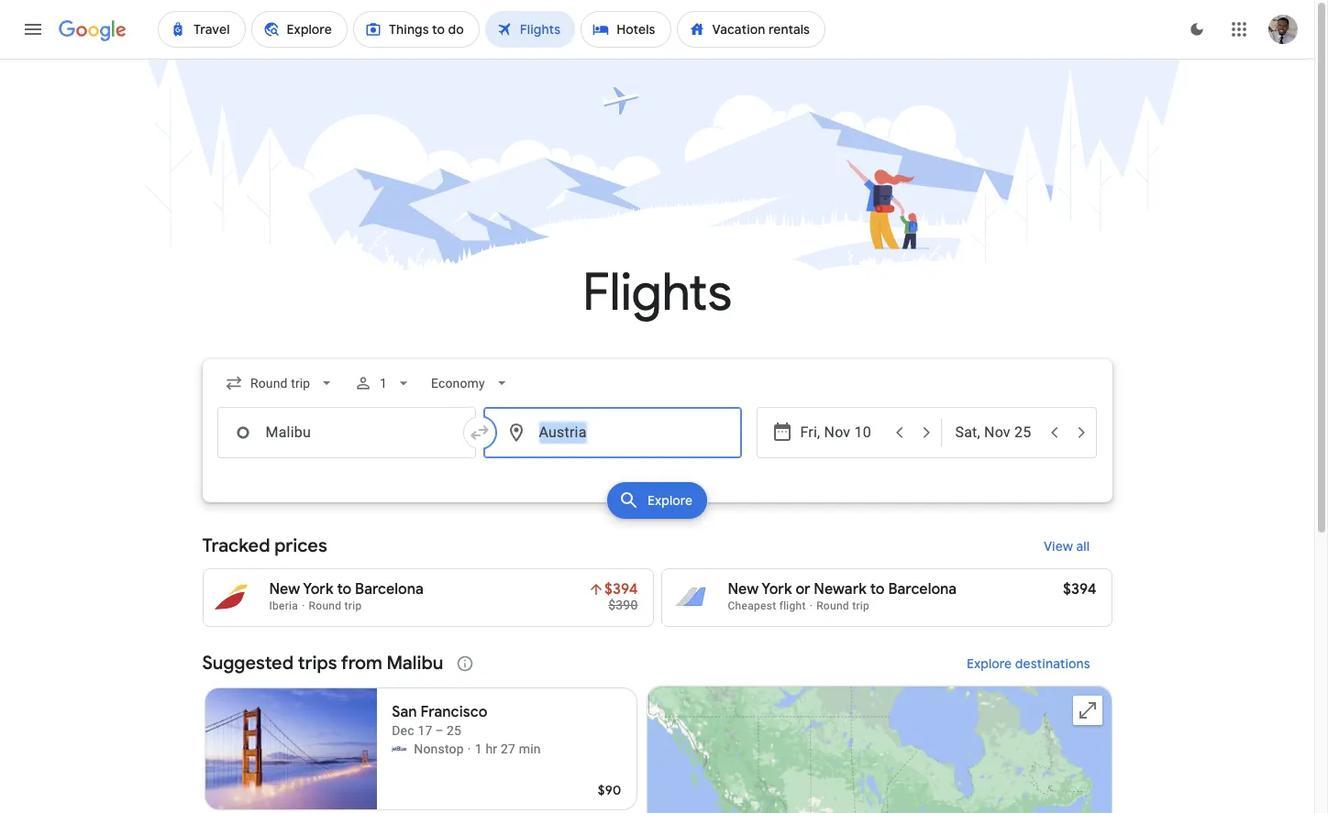 Task type: vqa. For each thing, say whether or not it's contained in the screenshot.
Spirit icon
no



Task type: locate. For each thing, give the bounding box(es) containing it.
to up from
[[337, 581, 352, 599]]

1 inside popup button
[[380, 376, 387, 391]]

from
[[341, 652, 382, 675]]

iberia
[[269, 600, 298, 613]]

trip
[[345, 600, 362, 613], [852, 600, 870, 613]]

hr
[[486, 742, 497, 757]]

round trip down 'new york or newark to barcelona'
[[817, 600, 870, 613]]

1 vertical spatial explore
[[967, 656, 1012, 672]]

explore left destinations
[[967, 656, 1012, 672]]

trip down 'new york or newark to barcelona'
[[852, 600, 870, 613]]

1
[[380, 376, 387, 391], [475, 742, 482, 757]]

0 horizontal spatial round trip
[[309, 600, 362, 613]]

394 US dollars text field
[[605, 581, 638, 599]]

explore up tracked prices region
[[648, 493, 693, 509]]

suggested trips from malibu region
[[202, 642, 1112, 814]]

1 horizontal spatial explore
[[967, 656, 1012, 672]]

1 for 1
[[380, 376, 387, 391]]

1 horizontal spatial trip
[[852, 600, 870, 613]]

nonstop
[[414, 742, 464, 757]]

1 $394 from the left
[[605, 581, 638, 599]]

round
[[309, 600, 342, 613], [817, 600, 849, 613]]

1 inside suggested trips from malibu region
[[475, 742, 482, 757]]

round down 'newark'
[[817, 600, 849, 613]]

view
[[1044, 539, 1074, 555]]

0 horizontal spatial barcelona
[[355, 581, 424, 599]]

round down new york to barcelona
[[309, 600, 342, 613]]

1 hr 27 min
[[475, 742, 541, 757]]

1 horizontal spatial round
[[817, 600, 849, 613]]

1 horizontal spatial to
[[870, 581, 885, 599]]

0 horizontal spatial new
[[269, 581, 300, 599]]

to
[[337, 581, 352, 599], [870, 581, 885, 599]]

2 new from the left
[[728, 581, 759, 599]]

0 vertical spatial 1
[[380, 376, 387, 391]]

new up iberia
[[269, 581, 300, 599]]

1 horizontal spatial york
[[762, 581, 792, 599]]

min
[[519, 742, 541, 757]]

2 round from the left
[[817, 600, 849, 613]]

york up cheapest flight
[[762, 581, 792, 599]]

newark
[[814, 581, 867, 599]]

barcelona right 'newark'
[[888, 581, 957, 599]]

1 for 1 hr 27 min
[[475, 742, 482, 757]]

0 horizontal spatial explore
[[648, 493, 693, 509]]

prices
[[274, 535, 327, 558]]

2 trip from the left
[[852, 600, 870, 613]]

Flight search field
[[188, 360, 1127, 525]]

1 to from the left
[[337, 581, 352, 599]]

$394 for 394 us dollars text field
[[1063, 581, 1097, 599]]

new up the cheapest
[[728, 581, 759, 599]]

new
[[269, 581, 300, 599], [728, 581, 759, 599]]

round trip
[[309, 600, 362, 613], [817, 600, 870, 613]]

main menu image
[[22, 18, 44, 40]]

explore for explore destinations
[[967, 656, 1012, 672]]

 image
[[468, 740, 471, 759]]

0 vertical spatial explore
[[648, 493, 693, 509]]

trip down new york to barcelona
[[345, 600, 362, 613]]

cheapest flight
[[728, 600, 806, 613]]

tracked prices region
[[202, 525, 1112, 628]]

1 horizontal spatial round trip
[[817, 600, 870, 613]]

explore inside button
[[648, 493, 693, 509]]

1 horizontal spatial $394
[[1063, 581, 1097, 599]]

$394
[[605, 581, 638, 599], [1063, 581, 1097, 599]]

2 york from the left
[[762, 581, 792, 599]]

0 horizontal spatial trip
[[345, 600, 362, 613]]

1 york from the left
[[303, 581, 334, 599]]

17 – 25
[[418, 724, 462, 739]]

90 US dollars text field
[[598, 783, 622, 799]]

1 barcelona from the left
[[355, 581, 424, 599]]

0 horizontal spatial 1
[[380, 376, 387, 391]]

 image
[[810, 600, 813, 613]]

destinations
[[1015, 656, 1090, 672]]

malibu
[[387, 652, 443, 675]]

barcelona up the malibu at the left of the page
[[355, 581, 424, 599]]

0 horizontal spatial to
[[337, 581, 352, 599]]

None field
[[217, 367, 343, 400], [424, 367, 518, 400], [217, 367, 343, 400], [424, 367, 518, 400]]

york
[[303, 581, 334, 599], [762, 581, 792, 599]]

27
[[501, 742, 516, 757]]

york down the prices
[[303, 581, 334, 599]]

jetblue image
[[392, 742, 407, 757]]

2 barcelona from the left
[[888, 581, 957, 599]]

to right 'newark'
[[870, 581, 885, 599]]

explore
[[648, 493, 693, 509], [967, 656, 1012, 672]]

$394 for $394 text box
[[605, 581, 638, 599]]

1 new from the left
[[269, 581, 300, 599]]

suggested
[[202, 652, 294, 675]]

0 horizontal spatial $394
[[605, 581, 638, 599]]

None text field
[[217, 407, 476, 459], [483, 407, 742, 459], [217, 407, 476, 459], [483, 407, 742, 459]]

2 $394 from the left
[[1063, 581, 1097, 599]]

barcelona
[[355, 581, 424, 599], [888, 581, 957, 599]]

1 horizontal spatial 1
[[475, 742, 482, 757]]

1 vertical spatial 1
[[475, 742, 482, 757]]

all
[[1077, 539, 1090, 555]]

explore inside "button"
[[967, 656, 1012, 672]]

trips
[[298, 652, 337, 675]]

san
[[392, 704, 417, 722]]

1 horizontal spatial new
[[728, 581, 759, 599]]

francisco
[[421, 704, 488, 722]]

1 round from the left
[[309, 600, 342, 613]]

0 horizontal spatial round
[[309, 600, 342, 613]]

1 horizontal spatial barcelona
[[888, 581, 957, 599]]

round trip down new york to barcelona
[[309, 600, 362, 613]]

394 US dollars text field
[[1063, 581, 1097, 599]]

0 horizontal spatial york
[[303, 581, 334, 599]]

change appearance image
[[1175, 7, 1219, 51]]



Task type: describe. For each thing, give the bounding box(es) containing it.
tracked prices
[[202, 535, 327, 558]]

dec
[[392, 724, 414, 739]]

explore for explore
[[648, 493, 693, 509]]

flight
[[780, 600, 806, 613]]

tracked
[[202, 535, 270, 558]]

Departure text field
[[800, 408, 885, 458]]

san francisco dec 17 – 25
[[392, 704, 488, 739]]

view all
[[1044, 539, 1090, 555]]

Return text field
[[956, 408, 1040, 458]]

new for new york or newark to barcelona
[[728, 581, 759, 599]]

390 US dollars text field
[[609, 598, 638, 613]]

explore destinations button
[[945, 642, 1112, 686]]

explore destinations
[[967, 656, 1090, 672]]

1 trip from the left
[[345, 600, 362, 613]]

suggested trips from malibu
[[202, 652, 443, 675]]

$390
[[609, 598, 638, 613]]

york for to
[[303, 581, 334, 599]]

1 button
[[347, 361, 420, 406]]

2 to from the left
[[870, 581, 885, 599]]

$90
[[598, 783, 622, 799]]

new york or newark to barcelona
[[728, 581, 957, 599]]

or
[[796, 581, 811, 599]]

cheapest
[[728, 600, 777, 613]]

york for or
[[762, 581, 792, 599]]

 image inside tracked prices region
[[810, 600, 813, 613]]

flights
[[583, 261, 732, 326]]

2 round trip from the left
[[817, 600, 870, 613]]

new york to barcelona
[[269, 581, 424, 599]]

1 round trip from the left
[[309, 600, 362, 613]]

explore button
[[607, 483, 707, 519]]

new for new york to barcelona
[[269, 581, 300, 599]]



